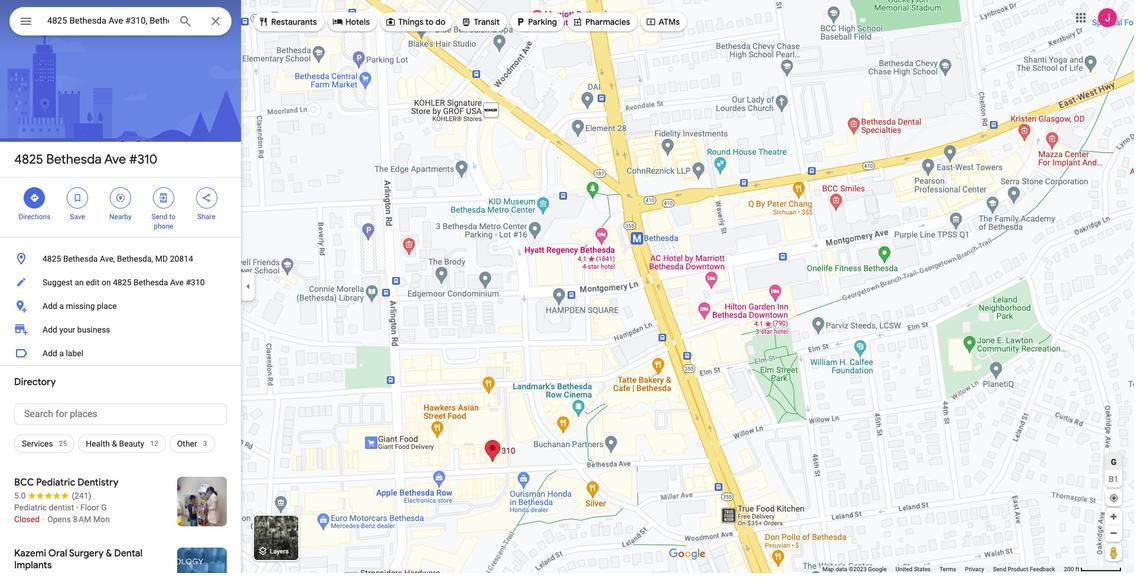 Task type: vqa. For each thing, say whether or not it's contained in the screenshot.


Task type: describe. For each thing, give the bounding box(es) containing it.
pediatric inside pediatric dentist · floor g closed ⋅ opens 8 am mon
[[14, 503, 47, 512]]

suggest
[[43, 278, 73, 287]]

place
[[97, 301, 117, 311]]

show your location image
[[1109, 493, 1119, 503]]

restaurants
[[271, 17, 317, 27]]

bcc
[[14, 477, 34, 489]]


[[572, 15, 583, 28]]

privacy button
[[965, 565, 984, 573]]

 search field
[[9, 7, 232, 38]]

oral
[[48, 548, 67, 559]]

200 ft button
[[1064, 566, 1122, 572]]

5.0
[[14, 491, 26, 500]]

on
[[102, 278, 111, 287]]

add a missing place
[[43, 301, 117, 311]]


[[258, 15, 269, 28]]

dental
[[114, 548, 143, 559]]

12
[[150, 440, 158, 448]]

0 horizontal spatial ave
[[104, 151, 126, 168]]

4825 bethesda ave #310
[[14, 151, 158, 168]]

20814
[[170, 254, 193, 263]]

4825 bethesda ave, bethesda, md 20814
[[43, 254, 193, 263]]

send to phone
[[152, 213, 175, 230]]

privacy
[[965, 566, 984, 572]]

google
[[868, 566, 887, 572]]

kazemi oral surgery & dental implants
[[14, 548, 143, 571]]

 restaurants
[[258, 15, 317, 28]]

·
[[76, 503, 78, 512]]

0 horizontal spatial #310
[[129, 151, 158, 168]]

beauty
[[119, 439, 144, 448]]

(241)
[[72, 491, 91, 500]]

business
[[77, 325, 110, 334]]

atms
[[659, 17, 680, 27]]

save
[[70, 213, 85, 221]]

things
[[398, 17, 424, 27]]

show street view coverage image
[[1105, 543, 1122, 561]]

200 ft
[[1064, 566, 1080, 572]]

©2023
[[849, 566, 867, 572]]

3
[[203, 440, 207, 448]]

 things to do
[[385, 15, 446, 28]]

floor
[[80, 503, 99, 512]]

do
[[436, 17, 446, 27]]

send for send product feedback
[[993, 566, 1006, 572]]

states
[[914, 566, 931, 572]]

layers
[[270, 548, 289, 555]]

an
[[75, 278, 84, 287]]

health & beauty 12
[[86, 439, 158, 448]]

bethesda for ave,
[[63, 254, 98, 263]]

8 am
[[73, 515, 91, 524]]

kazemi
[[14, 548, 46, 559]]

4825 inside button
[[113, 278, 131, 287]]


[[115, 191, 126, 204]]

phone
[[154, 222, 173, 230]]

google maps element
[[0, 0, 1134, 573]]

none field inside 4825 bethesda ave #310, bethesda, md 20814 field
[[47, 14, 169, 28]]

suggest an edit on 4825 bethesda ave #310
[[43, 278, 205, 287]]

b1 button
[[1105, 470, 1122, 487]]

directory
[[14, 376, 56, 388]]

terms button
[[940, 565, 956, 573]]

4825 bethesda ave #310 main content
[[0, 0, 241, 573]]

share
[[197, 213, 216, 221]]

200
[[1064, 566, 1074, 572]]

none text field inside 4825 bethesda ave #310 "main content"
[[14, 403, 227, 425]]

zoom out image
[[1109, 529, 1118, 538]]


[[201, 191, 212, 204]]

surgery
[[69, 548, 104, 559]]

parking
[[528, 17, 557, 27]]

add for add your business
[[43, 325, 57, 334]]

google account: james peterson  
(james.peterson1902@gmail.com) image
[[1098, 8, 1117, 27]]

terms
[[940, 566, 956, 572]]


[[461, 15, 472, 28]]

add a label button
[[0, 341, 241, 365]]


[[385, 15, 396, 28]]

0 vertical spatial pediatric
[[36, 477, 75, 489]]

bethesda,
[[117, 254, 153, 263]]

 hotels
[[332, 15, 370, 28]]

4825 for 4825 bethesda ave #310
[[14, 151, 43, 168]]

nearby
[[109, 213, 132, 221]]

#310 inside button
[[186, 278, 205, 287]]



Task type: locate. For each thing, give the bounding box(es) containing it.
g inside pediatric dentist · floor g closed ⋅ opens 8 am mon
[[101, 503, 107, 512]]

bcc pediatric dentistry
[[14, 477, 118, 489]]

1 vertical spatial bethesda
[[63, 254, 98, 263]]

add left the your
[[43, 325, 57, 334]]

ave inside button
[[170, 278, 184, 287]]

send inside 'send to phone'
[[152, 213, 167, 221]]

add a missing place button
[[0, 294, 241, 318]]

1 vertical spatial add
[[43, 325, 57, 334]]

dentist
[[49, 503, 74, 512]]

& inside kazemi oral surgery & dental implants
[[106, 548, 112, 559]]

a left the label
[[59, 349, 64, 358]]

& right health
[[112, 439, 117, 448]]

g inside button
[[1111, 457, 1117, 466]]

#310
[[129, 151, 158, 168], [186, 278, 205, 287]]

0 horizontal spatial to
[[169, 213, 175, 221]]

1 vertical spatial pediatric
[[14, 503, 47, 512]]

0 vertical spatial to
[[426, 17, 434, 27]]

united states
[[896, 566, 931, 572]]

add down "suggest"
[[43, 301, 57, 311]]

bethesda up 
[[46, 151, 102, 168]]

0 horizontal spatial send
[[152, 213, 167, 221]]

send product feedback button
[[993, 565, 1055, 573]]

0 vertical spatial #310
[[129, 151, 158, 168]]

kazemi oral surgery & dental implants link
[[0, 538, 241, 573]]

0 vertical spatial add
[[43, 301, 57, 311]]

0 vertical spatial 4825
[[14, 151, 43, 168]]


[[72, 191, 83, 204]]

bethesda down md on the top of the page
[[134, 278, 168, 287]]

4825 up  at the top left of page
[[14, 151, 43, 168]]

add
[[43, 301, 57, 311], [43, 325, 57, 334], [43, 349, 57, 358]]

1 vertical spatial g
[[101, 503, 107, 512]]

ave,
[[100, 254, 115, 263]]

services
[[22, 439, 53, 448]]

united
[[896, 566, 913, 572]]

missing
[[66, 301, 95, 311]]

implants
[[14, 559, 52, 571]]

4825 right on
[[113, 278, 131, 287]]

to inside the  things to do
[[426, 17, 434, 27]]

2 add from the top
[[43, 325, 57, 334]]

health
[[86, 439, 110, 448]]

1 vertical spatial a
[[59, 349, 64, 358]]

feedback
[[1030, 566, 1055, 572]]

to
[[426, 17, 434, 27], [169, 213, 175, 221]]

None field
[[47, 14, 169, 28]]

add left the label
[[43, 349, 57, 358]]

add a label
[[43, 349, 83, 358]]

send
[[152, 213, 167, 221], [993, 566, 1006, 572]]

0 horizontal spatial g
[[101, 503, 107, 512]]

actions for 4825 bethesda ave #310 region
[[0, 178, 241, 237]]

4825 inside button
[[43, 254, 61, 263]]

ft
[[1076, 566, 1080, 572]]

opens
[[47, 515, 71, 524]]

ave up 
[[104, 151, 126, 168]]

1 horizontal spatial to
[[426, 17, 434, 27]]


[[19, 13, 33, 30]]

 parking
[[515, 15, 557, 28]]

 transit
[[461, 15, 500, 28]]

g up mon
[[101, 503, 107, 512]]

footer
[[823, 565, 1064, 573]]

2 vertical spatial 4825
[[113, 278, 131, 287]]

2 a from the top
[[59, 349, 64, 358]]

1 a from the top
[[59, 301, 64, 311]]

bethesda for ave
[[46, 151, 102, 168]]

bethesda up an
[[63, 254, 98, 263]]

bethesda inside 4825 bethesda ave, bethesda, md 20814 button
[[63, 254, 98, 263]]

mon
[[93, 515, 110, 524]]

None text field
[[14, 403, 227, 425]]

add your business link
[[0, 318, 241, 341]]

add your business
[[43, 325, 110, 334]]

25
[[59, 440, 67, 448]]

#310 up actions for 4825 bethesda ave #310 region
[[129, 151, 158, 168]]

5.0 stars 241 reviews image
[[14, 490, 91, 502]]

other 3
[[177, 439, 207, 448]]

product
[[1008, 566, 1028, 572]]

b1
[[1109, 474, 1119, 484]]

suggest an edit on 4825 bethesda ave #310 button
[[0, 271, 241, 294]]

0 vertical spatial &
[[112, 439, 117, 448]]

services 25
[[22, 439, 67, 448]]

add for add a missing place
[[43, 301, 57, 311]]

1 horizontal spatial ave
[[170, 278, 184, 287]]

2 vertical spatial add
[[43, 349, 57, 358]]

label
[[66, 349, 83, 358]]

send product feedback
[[993, 566, 1055, 572]]

 pharmacies
[[572, 15, 630, 28]]

1 vertical spatial &
[[106, 548, 112, 559]]

& left dental in the bottom left of the page
[[106, 548, 112, 559]]

bethesda inside suggest an edit on 4825 bethesda ave #310 button
[[134, 278, 168, 287]]


[[646, 15, 656, 28]]

footer containing map data ©2023 google
[[823, 565, 1064, 573]]

4825 for 4825 bethesda ave, bethesda, md 20814
[[43, 254, 61, 263]]

to inside 'send to phone'
[[169, 213, 175, 221]]

add for add a label
[[43, 349, 57, 358]]

to up phone at the top of page
[[169, 213, 175, 221]]

zoom in image
[[1109, 512, 1118, 521]]

footer inside google maps element
[[823, 565, 1064, 573]]

add inside button
[[43, 301, 57, 311]]

send up phone at the top of page
[[152, 213, 167, 221]]

a left missing
[[59, 301, 64, 311]]

4825 up "suggest"
[[43, 254, 61, 263]]

ave
[[104, 151, 126, 168], [170, 278, 184, 287]]

1 horizontal spatial send
[[993, 566, 1006, 572]]

a inside button
[[59, 349, 64, 358]]

4825 bethesda ave, bethesda, md 20814 button
[[0, 247, 241, 271]]

3 add from the top
[[43, 349, 57, 358]]

1 horizontal spatial g
[[1111, 457, 1117, 466]]


[[158, 191, 169, 204]]

your
[[59, 325, 75, 334]]

add inside button
[[43, 349, 57, 358]]

closed
[[14, 515, 40, 524]]

 button
[[9, 7, 43, 38]]

a for label
[[59, 349, 64, 358]]

dentistry
[[77, 477, 118, 489]]

0 vertical spatial ave
[[104, 151, 126, 168]]

pharmacies
[[585, 17, 630, 27]]

map data ©2023 google
[[823, 566, 887, 572]]

bethesda
[[46, 151, 102, 168], [63, 254, 98, 263], [134, 278, 168, 287]]

send for send to phone
[[152, 213, 167, 221]]

hotels
[[345, 17, 370, 27]]

g
[[1111, 457, 1117, 466], [101, 503, 107, 512]]

4825 Bethesda Ave #310, Bethesda, MD 20814 field
[[9, 7, 232, 35]]

0 vertical spatial g
[[1111, 457, 1117, 466]]

collapse side panel image
[[242, 280, 255, 293]]

1 vertical spatial ave
[[170, 278, 184, 287]]

 atms
[[646, 15, 680, 28]]

united states button
[[896, 565, 931, 573]]

a inside button
[[59, 301, 64, 311]]

g button
[[1105, 453, 1122, 470]]

#310 down 20814
[[186, 278, 205, 287]]

1 vertical spatial send
[[993, 566, 1006, 572]]

to left do
[[426, 17, 434, 27]]


[[332, 15, 343, 28]]

send inside send product feedback button
[[993, 566, 1006, 572]]

g up b1
[[1111, 457, 1117, 466]]

send left the product
[[993, 566, 1006, 572]]

pediatric dentist · floor g closed ⋅ opens 8 am mon
[[14, 503, 110, 524]]

pediatric up 5.0 stars 241 reviews image
[[36, 477, 75, 489]]

map
[[823, 566, 834, 572]]

directions
[[19, 213, 50, 221]]

a for missing
[[59, 301, 64, 311]]

2 vertical spatial bethesda
[[134, 278, 168, 287]]

1 vertical spatial 4825
[[43, 254, 61, 263]]

edit
[[86, 278, 100, 287]]


[[515, 15, 526, 28]]

0 vertical spatial bethesda
[[46, 151, 102, 168]]

1 add from the top
[[43, 301, 57, 311]]

1 vertical spatial #310
[[186, 278, 205, 287]]

pediatric up "closed"
[[14, 503, 47, 512]]

md
[[155, 254, 168, 263]]

ave down 20814
[[170, 278, 184, 287]]

4825
[[14, 151, 43, 168], [43, 254, 61, 263], [113, 278, 131, 287]]

1 vertical spatial to
[[169, 213, 175, 221]]

0 vertical spatial send
[[152, 213, 167, 221]]

other
[[177, 439, 197, 448]]

0 vertical spatial a
[[59, 301, 64, 311]]

1 horizontal spatial #310
[[186, 278, 205, 287]]



